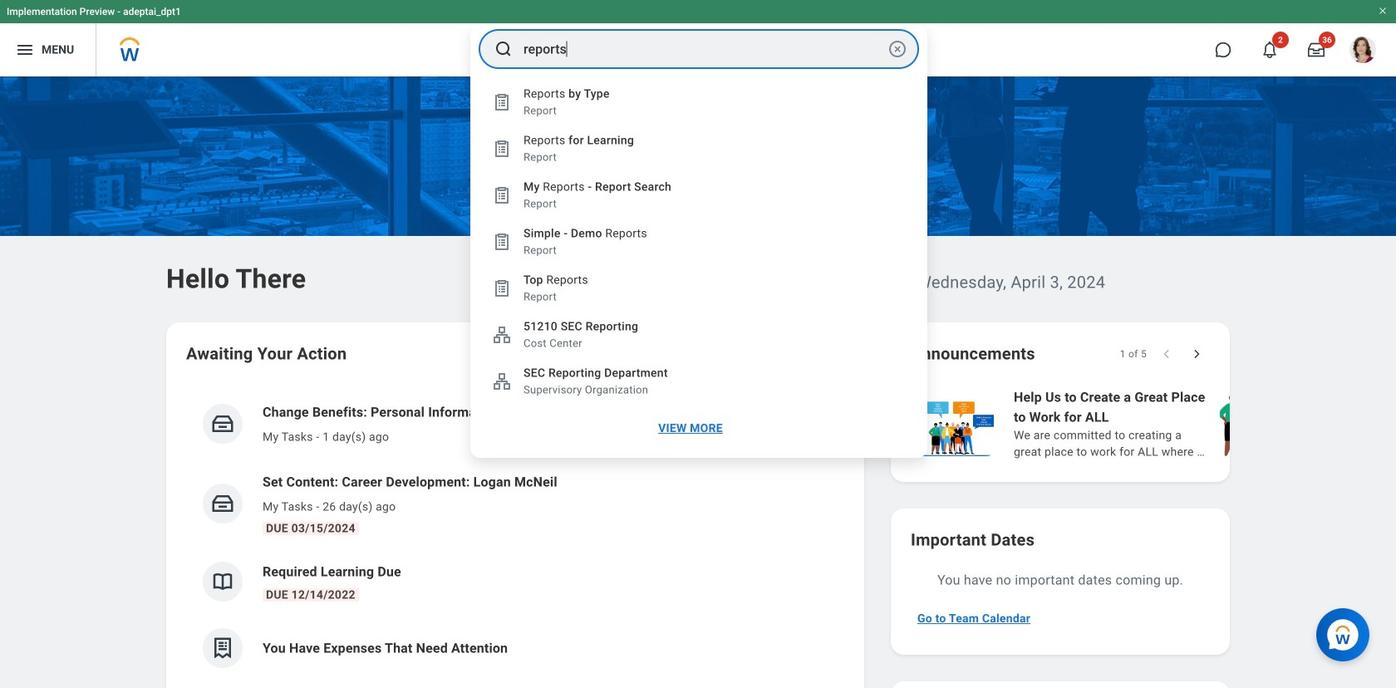 Task type: vqa. For each thing, say whether or not it's contained in the screenshot.
right 11/28/2022
no



Task type: locate. For each thing, give the bounding box(es) containing it.
None search field
[[471, 24, 928, 458]]

view team image
[[492, 325, 512, 345]]

main content
[[0, 77, 1397, 689]]

x circle image
[[888, 39, 908, 59]]

close environment banner image
[[1379, 6, 1389, 16]]

chevron left small image
[[1159, 346, 1176, 363]]

search image
[[494, 39, 514, 59]]

1 vertical spatial inbox image
[[210, 491, 235, 516]]

1 clipboard image from the top
[[492, 92, 512, 112]]

1 horizontal spatial list
[[905, 386, 1397, 462]]

4 clipboard image from the top
[[492, 279, 512, 299]]

banner
[[0, 0, 1397, 77]]

inbox image
[[210, 412, 235, 437], [210, 491, 235, 516]]

justify image
[[15, 40, 35, 60]]

list
[[905, 386, 1397, 462], [186, 389, 845, 682]]

suggested results list box
[[471, 79, 928, 448]]

clipboard image
[[492, 92, 512, 112], [492, 139, 512, 159], [492, 185, 512, 205], [492, 279, 512, 299]]

0 vertical spatial inbox image
[[210, 412, 235, 437]]

1 inbox image from the top
[[210, 412, 235, 437]]

status
[[1121, 348, 1148, 361]]

profile logan mcneil image
[[1350, 37, 1377, 67]]



Task type: describe. For each thing, give the bounding box(es) containing it.
view team image
[[492, 372, 512, 392]]

clipboard image
[[492, 232, 512, 252]]

2 clipboard image from the top
[[492, 139, 512, 159]]

chevron right small image
[[1189, 346, 1206, 363]]

3 clipboard image from the top
[[492, 185, 512, 205]]

2 inbox image from the top
[[210, 491, 235, 516]]

0 horizontal spatial list
[[186, 389, 845, 682]]

inbox large image
[[1309, 42, 1325, 58]]

notifications large image
[[1262, 42, 1279, 58]]

book open image
[[210, 570, 235, 595]]

Search Workday  search field
[[524, 31, 885, 67]]

dashboard expenses image
[[210, 636, 235, 661]]



